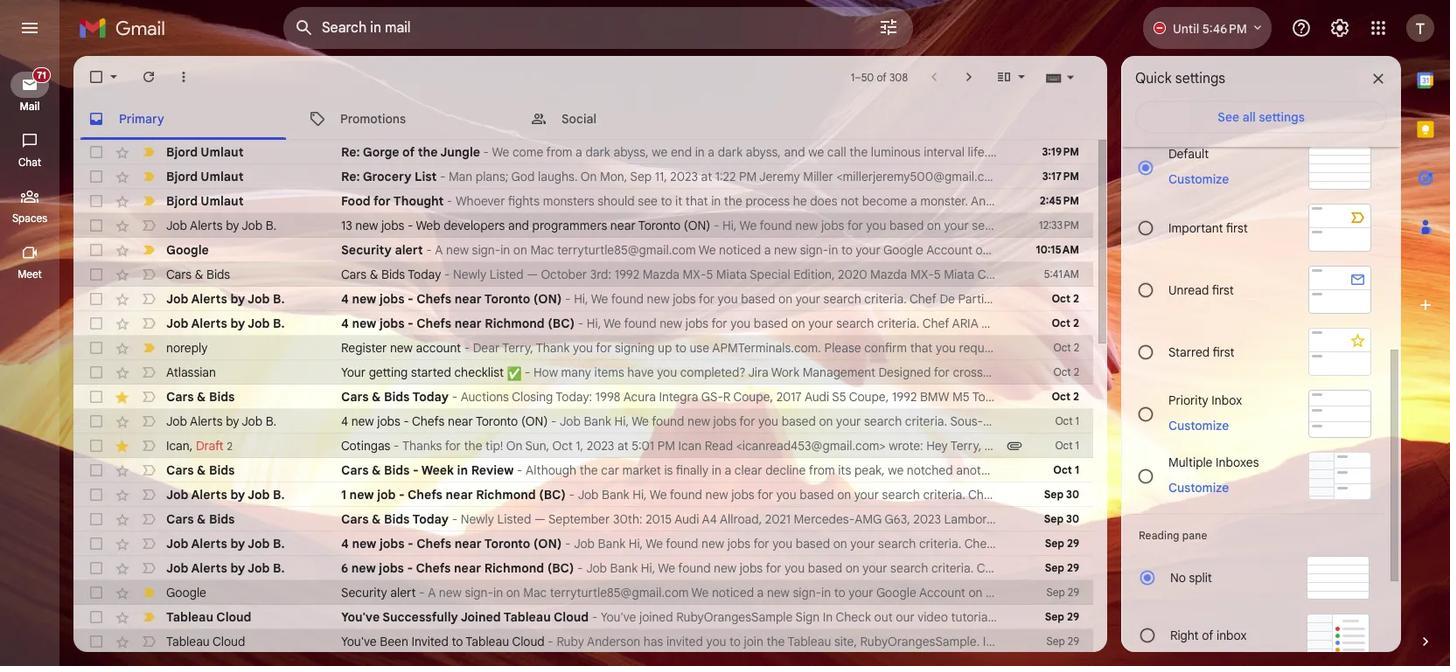 Task type: describe. For each thing, give the bounding box(es) containing it.
29 for on
[[1068, 586, 1079, 599]]

4 row from the top
[[73, 213, 1093, 238]]

row containing atlassian
[[73, 360, 1443, 385]]

confirm
[[864, 340, 907, 356]]

for left cross-
[[934, 365, 950, 380]]

cars & bids for 2
[[166, 389, 235, 405]]

promotions tab
[[295, 98, 515, 140]]

10:15 am
[[1036, 243, 1079, 256]]

near down should
[[610, 218, 636, 234]]

1 for cotingas - thanks for the tip! on sun, oct 1, 2023 at 5:01 pm ican read <icanread453@gmail.com> wrote: hey terry, cotingas are primarily found in tropical and subtropical forests, including lowland
[[1075, 439, 1079, 452]]

you down the up
[[657, 365, 677, 380]]

1 account from the left
[[416, 340, 461, 356]]

12 not important switch from the top
[[140, 535, 157, 553]]

1,
[[576, 438, 584, 454]]

7 not important switch from the top
[[140, 413, 157, 430]]

for down grocery
[[373, 193, 391, 209]]

list.
[[1223, 169, 1242, 185]]

advanced search options image
[[871, 10, 906, 45]]

2.8i
[[1207, 267, 1226, 283]]

settings image
[[1329, 17, 1350, 38]]

noticed for a new sign-in on mac terryturtle85@gmail.com we noticed a new sign-in to your google account on a mac device. if this was you, you don't need to do anything. if
[[719, 242, 761, 258]]

fights
[[508, 193, 540, 209]]

chefs up 4 new jobs - chefs near richmond (bc) -
[[416, 291, 451, 307]]

main content containing primary
[[73, 56, 1450, 666]]

customize for default
[[1169, 171, 1229, 187]]

interval
[[924, 144, 965, 160]]

social tab
[[516, 98, 736, 140]]

joined
[[461, 610, 501, 625]]

30 for 1 new job - chefs near richmond (bc) -
[[1066, 488, 1079, 501]]

29 for (bc)
[[1067, 562, 1079, 575]]

you up many
[[573, 340, 593, 356]]

you, for don't
[[1124, 585, 1147, 601]]

customize button for priority inbox
[[1158, 415, 1240, 436]]

2 dark from the left
[[718, 144, 743, 160]]

miller
[[803, 169, 833, 185]]

2 5 from the left
[[934, 267, 941, 283]]

(bc) for 4 new jobs - chefs near richmond (bc)
[[548, 316, 575, 331]]

2020
[[838, 267, 867, 283]]

Search in mail search field
[[283, 7, 913, 49]]

you left 'no'
[[1150, 585, 1170, 601]]

0 horizontal spatial 2023
[[587, 438, 614, 454]]

and down fights
[[508, 218, 529, 234]]

0 horizontal spatial ican
[[166, 438, 190, 453]]

1 cotingas from the left
[[341, 438, 390, 454]]

1 dark from the left
[[585, 144, 610, 160]]

sedan,
[[1088, 267, 1127, 283]]

richmond for 1 new job - chefs near richmond (bc)
[[476, 487, 536, 503]]

2 for 4 new jobs - chefs near richmond (bc) -
[[1073, 317, 1079, 330]]

me
[[1128, 169, 1145, 185]]

right of inbox
[[1170, 628, 1247, 644]]

have
[[627, 365, 654, 380]]

for up 'week'
[[445, 438, 461, 454]]

no
[[1170, 570, 1186, 586]]

grocery
[[1176, 169, 1220, 185]]

and
[[971, 193, 993, 209]]

9 not important switch from the top
[[140, 462, 157, 479]]

life.
[[968, 144, 988, 160]]

by for 18th row from the bottom of the main content containing primary
[[226, 218, 239, 234]]

newly
[[453, 267, 487, 283]]

re: grocery list - man plans; god laughs. on mon, sep 11, 2023 at 1:22 pm jeremy miller <millerjeremy500@gmail.com> wrote: hi terry, send me your grocery list. thanks, jer
[[341, 169, 1308, 185]]

m3
[[1069, 267, 1086, 283]]

noticed for a new sign-in on mac terryturtle85@gmail.com we noticed a new sign-in to your google account on a mac device. if this was you, you don't need to do anything. if not, we'll help you sec
[[712, 585, 754, 601]]

sep for 1 new job - chefs near richmond (bc) -
[[1044, 488, 1064, 501]]

by for 18th row from the top of the main content containing primary
[[230, 561, 245, 576]]

refresh image
[[140, 68, 157, 86]]

6 new jobs - chefs near richmond (bc) -
[[341, 561, 586, 576]]

programmers
[[532, 218, 607, 234]]

does
[[810, 193, 838, 209]]

mail heading
[[0, 100, 59, 114]]

2 horizontal spatial abyss,
[[1173, 193, 1208, 209]]

your for don't
[[849, 585, 873, 601]]

17 row from the top
[[73, 532, 1093, 556]]

sep for you've been invited to tableau cloud -
[[1047, 635, 1065, 648]]

8 not important switch from the top
[[140, 437, 157, 455]]

18 row from the top
[[73, 556, 1093, 581]]

a for a new sign-in on mac terryturtle85@gmail.com we noticed a new sign-in to your google account on a mac device. if this was you, you don't need to do anything. if not, we'll help you sec
[[428, 585, 436, 601]]

items
[[594, 365, 624, 380]]

1 gaze from the left
[[1030, 193, 1057, 209]]

0 horizontal spatial abyss,
[[613, 144, 649, 160]]

10 not important switch from the top
[[140, 486, 157, 504]]

checklist
[[454, 365, 504, 380]]

select input tool image
[[1065, 71, 1076, 84]]

account for don't
[[926, 242, 973, 258]]

sep 29 for (on)
[[1045, 537, 1079, 550]]

sep 30 for 1 new job - chefs near richmond (bc) -
[[1044, 488, 1079, 501]]

older image
[[960, 68, 978, 86]]

clicking
[[1101, 340, 1143, 356]]

12 row from the top
[[73, 409, 1093, 434]]

1 row from the top
[[73, 140, 1388, 164]]

by for 12th row from the top of the main content containing primary
[[226, 414, 239, 429]]

2 horizontal spatial on
[[1093, 144, 1109, 160]]

5 job alerts by job b. from the top
[[166, 487, 285, 503]]

30 for cars & bids today -
[[1066, 513, 1079, 526]]

1 horizontal spatial from
[[1308, 365, 1334, 380]]

getting
[[369, 365, 408, 380]]

audi
[[1315, 267, 1339, 283]]

this for don't
[[1083, 242, 1103, 258]]

1 mx- from the left
[[683, 267, 706, 283]]

long
[[1060, 193, 1084, 209]]

customize button for default
[[1158, 169, 1240, 190]]

50
[[861, 70, 874, 84]]

(bc) for 1 new job - chefs near richmond (bc)
[[539, 487, 566, 503]]

bjord for re: gorge of the jungle - we come from a dark abyss, we end in a dark abyss, and we call the luminous interval life. nikos kazantzakis on mon, sep 11, 2023 at 10:24 am james peterson <ja
[[166, 144, 198, 160]]

bjord for re: grocery list - man plans; god laughs. on mon, sep 11, 2023 at 1:22 pm jeremy miller <millerjeremy500@gmail.com> wrote: hi terry, send me your grocery list. thanks, jer
[[166, 169, 198, 185]]

11 not important switch from the top
[[140, 511, 157, 528]]

sep for security alert - a new sign-in on mac terryturtle85@gmail.com we noticed a new sign-in to your google account on a mac device. if this was you, you don't need to do anything. if not, we'll help you sec
[[1047, 586, 1065, 599]]

4 new jobs - chefs near toronto (on) - for oct 2
[[341, 291, 574, 307]]

anything. for don't
[[1268, 585, 1320, 601]]

help
[[1386, 585, 1410, 601]]

0 vertical spatial pm
[[739, 169, 757, 185]]

link
[[1242, 340, 1261, 356]]

will
[[1268, 193, 1285, 209]]

2 bmw from the left
[[1158, 267, 1187, 283]]

the up easy, at the bottom right of page
[[1163, 340, 1181, 356]]

week
[[421, 463, 454, 478]]

was for don't
[[1099, 585, 1121, 601]]

including
[[1337, 438, 1388, 454]]

2 cotingas from the left
[[984, 438, 1034, 454]]

by for seventh row from the top of the main content containing primary
[[230, 291, 245, 307]]

(on) for sep 29
[[533, 536, 562, 552]]

1 horizontal spatial on
[[581, 169, 597, 185]]

0 vertical spatial wrote:
[[1011, 169, 1045, 185]]

1 vertical spatial wrote:
[[889, 438, 923, 454]]

jump
[[1242, 365, 1273, 380]]

1 vertical spatial an
[[1019, 340, 1033, 356]]

ican , draft 2
[[166, 438, 233, 453]]

we for a new sign-in on mac terryturtle85@gmail.com we noticed a new sign-in to your google account on a mac device. if this was you, you don't need to do anything. if
[[699, 242, 716, 258]]

0 vertical spatial mon,
[[1112, 144, 1140, 160]]

2 for register new account - dear terry, thank you for signing up to use apmterminals.com. please confirm that you requested an account by clicking on the activation link below. once authen
[[1074, 341, 1079, 354]]

you, for don't
[[1131, 242, 1154, 258]]

completed?
[[680, 365, 746, 380]]

chefs up successfully
[[416, 561, 451, 576]]

1 mazda from the left
[[643, 267, 680, 283]]

you left sec
[[1413, 585, 1433, 601]]

don't
[[1180, 242, 1209, 258]]

13
[[341, 218, 352, 234]]

1 vertical spatial 11,
[[655, 169, 667, 185]]

0 vertical spatial 2023
[[1182, 144, 1210, 160]]

multiple inboxes
[[1169, 454, 1259, 470]]

done,
[[1378, 365, 1410, 380]]

5 row from the top
[[73, 238, 1338, 262]]

tableau cloud for you've successfully joined tableau cloud
[[166, 610, 251, 625]]

near up you've successfully joined tableau cloud -
[[454, 561, 481, 576]]

october
[[541, 267, 587, 283]]

cars & bids for 30
[[166, 512, 235, 527]]

2 not important switch from the top
[[140, 266, 157, 283]]

(on) for oct 2
[[533, 291, 562, 307]]

toronto for oct 2
[[484, 291, 530, 307]]

0 vertical spatial from
[[546, 144, 572, 160]]

row containing ican
[[73, 434, 1433, 458]]

reading pane element
[[1139, 529, 1370, 542]]

this for don't
[[1076, 585, 1096, 601]]

near down checklist
[[448, 414, 473, 429]]

alerts for 1st not important switch from the bottom
[[191, 536, 227, 552]]

was for don't
[[1106, 242, 1128, 258]]

2 mx- from the left
[[910, 267, 934, 283]]

no split
[[1170, 570, 1212, 586]]

first for unread first
[[1212, 282, 1234, 298]]

toronto for sep 29
[[484, 536, 530, 552]]

1 horizontal spatial at
[[701, 169, 712, 185]]

today for oct
[[412, 389, 449, 405]]

customize button for multiple inboxes
[[1158, 477, 1240, 498]]

- how many items have you completed? jira work management designed for cross-functional teams. friendly, easy, and intuitive. jump in go from idea to done, as a t
[[522, 365, 1443, 380]]

near up 6 new jobs - chefs near richmond (bc) -
[[454, 536, 482, 552]]

Search in mail text field
[[322, 19, 829, 37]]

peterson
[[1320, 144, 1369, 160]]

gorge
[[363, 144, 399, 160]]

i
[[1348, 193, 1351, 209]]

inbox
[[1217, 628, 1247, 644]]

1 left job
[[341, 487, 346, 503]]

designed
[[879, 365, 931, 380]]

settings inside 'see all settings' button
[[1259, 109, 1305, 125]]

1 miata from the left
[[716, 267, 747, 283]]

not
[[841, 193, 859, 209]]

man
[[449, 169, 473, 185]]

food
[[341, 193, 371, 209]]

oct 1 for oct
[[1055, 439, 1079, 452]]

3 job alerts by job b. from the top
[[166, 316, 285, 331]]

1 horizontal spatial 2023
[[670, 169, 698, 185]]

oct 1 for -
[[1055, 415, 1079, 428]]

alerts for tenth not important switch from the bottom of the main content containing primary
[[191, 291, 227, 307]]

1 horizontal spatial ican
[[678, 438, 702, 454]]

chefs up 6 new jobs - chefs near richmond (bc) -
[[416, 536, 451, 552]]

important first
[[1169, 220, 1248, 236]]

1 bmw from the left
[[1036, 267, 1065, 283]]

0 horizontal spatial on
[[506, 438, 522, 454]]

the left tip!
[[464, 438, 482, 454]]

1 horizontal spatial an
[[1156, 193, 1170, 209]]

your for don't
[[856, 242, 881, 258]]

back
[[1318, 193, 1345, 209]]

social
[[562, 111, 596, 126]]

do for don't
[[1251, 585, 1265, 601]]

19 row from the top
[[73, 581, 1450, 605]]

security alert - a new sign-in on mac terryturtle85@gmail.com we noticed a new sign-in to your google account on a mac device. if this was you, you don't need to do anything. if not, we'll help you sec
[[341, 585, 1450, 601]]

important mainly because it was sent directly to you. switch
[[140, 143, 157, 161]]

3 not important switch from the top
[[140, 290, 157, 308]]

and down starred
[[1169, 365, 1190, 380]]

oct 2 for (bc)
[[1052, 317, 1079, 330]]

started
[[411, 365, 451, 380]]

4 job alerts by job b. from the top
[[166, 414, 277, 429]]

go
[[1289, 365, 1305, 380]]

security for security alert - a new sign-in on mac terryturtle85@gmail.com we noticed a new sign-in to your google account on a mac device. if this was you, you don't need to do anything. if
[[341, 242, 392, 258]]

jeremy
[[759, 169, 800, 185]]

5 not important switch from the top
[[140, 364, 157, 381]]

row containing noreply
[[73, 336, 1375, 360]]

the down list.
[[1211, 193, 1230, 209]]

pane
[[1182, 529, 1207, 542]]

2011
[[1009, 267, 1033, 283]]

5:41 am
[[1044, 268, 1079, 281]]

tip!
[[486, 438, 503, 454]]

you up cross-
[[936, 340, 956, 356]]

has attachment image
[[1006, 437, 1023, 455]]

richmond for 6 new jobs - chefs near richmond (bc)
[[484, 561, 544, 576]]

see
[[1218, 109, 1239, 125]]

toggle split pane mode image
[[995, 68, 1013, 86]]

1 job alerts by job b. from the top
[[166, 218, 277, 234]]

1 not important switch from the top
[[140, 217, 157, 234]]

4 new jobs - chefs near toronto (on) - for oct 1
[[341, 414, 560, 429]]

need for don't
[[1212, 242, 1241, 258]]

and up multiple inboxes
[[1203, 438, 1224, 454]]

1 for cars & bids - week in review -
[[1075, 464, 1079, 477]]

tropical
[[1158, 438, 1200, 454]]

quick
[[1135, 70, 1172, 87]]

of for the
[[402, 144, 415, 160]]

default
[[1169, 146, 1209, 162]]

your
[[341, 365, 366, 380]]

5:01
[[632, 438, 654, 454]]

sep 29 for on
[[1047, 586, 1079, 599]]

2 mazda from the left
[[870, 267, 907, 283]]

main menu image
[[19, 17, 40, 38]]

activation
[[1184, 340, 1239, 356]]

2 vertical spatial at
[[617, 438, 629, 454]]

primary
[[119, 111, 164, 126]]

gmail image
[[79, 10, 174, 45]]

and up jeremy
[[784, 144, 805, 160]]

you right if on the right top of the page
[[1007, 193, 1027, 209]]

1 for 4 new jobs - chefs near toronto (on) -
[[1075, 415, 1079, 428]]

alert for a new sign-in on mac terryturtle85@gmail.com we noticed a new sign-in to your google account on a mac device. if this was you, you don't need to do anything. if not, we'll help you sec
[[390, 585, 416, 601]]

re: for re: grocery list - man plans; god laughs. on mon, sep 11, 2023 at 1:22 pm jeremy miller <millerjeremy500@gmail.com> wrote: hi terry, send me your grocery list. thanks, jer
[[341, 169, 360, 185]]

near down "newly"
[[454, 291, 482, 307]]

device. for don't
[[1022, 585, 1062, 601]]

the up list
[[418, 144, 438, 160]]

many
[[561, 365, 591, 380]]

jer
[[1290, 169, 1308, 185]]

3:19 pm
[[1042, 145, 1079, 158]]

club,
[[978, 267, 1006, 283]]

god
[[511, 169, 535, 185]]

unread first
[[1169, 282, 1234, 298]]

food for thought - whoever fights monsters should see to it that in the process he does not become a monster. and if you gaze long enough into an abyss, the abyss will gaze back i
[[341, 193, 1351, 209]]

primarily
[[1058, 438, 1106, 454]]

sep for you've successfully joined tableau cloud -
[[1045, 610, 1064, 624]]

send
[[1096, 169, 1125, 185]]

2 horizontal spatial at
[[1213, 144, 1224, 160]]



Task type: vqa. For each thing, say whether or not it's contained in the screenshot.


Task type: locate. For each thing, give the bounding box(es) containing it.
0 vertical spatial cars & bids today -
[[341, 389, 461, 405]]

2 security from the top
[[341, 585, 387, 601]]

settings right all
[[1259, 109, 1305, 125]]

device. for don't
[[1029, 242, 1069, 258]]

first for starred first
[[1213, 344, 1235, 360]]

bjord umlaut for food for thought
[[166, 193, 244, 209]]

1 horizontal spatial abyss,
[[746, 144, 781, 160]]

oct 2 for (on)
[[1052, 292, 1079, 305]]

account up started
[[416, 340, 461, 356]]

1 vertical spatial your
[[856, 242, 881, 258]]

pm
[[739, 169, 757, 185], [657, 438, 675, 454]]

customize button down default
[[1158, 169, 1240, 190]]

1 horizontal spatial we
[[808, 144, 824, 160]]

2 vertical spatial umlaut
[[201, 193, 244, 209]]

(bc) for 6 new jobs - chefs near richmond (bc)
[[547, 561, 574, 576]]

0 vertical spatial re:
[[341, 144, 360, 160]]

anything. up 2022
[[1276, 242, 1327, 258]]

re: for re: gorge of the jungle - we come from a dark abyss, we end in a dark abyss, and we call the luminous interval life. nikos kazantzakis on mon, sep 11, 2023 at 10:24 am james peterson <ja
[[341, 144, 360, 160]]

primary tab
[[73, 98, 293, 140]]

terryturtle85@gmail.com for a new sign-in on mac terryturtle85@gmail.com we noticed a new sign-in to your google account on a mac device. if this was you, you don't need to do anything. if not, we'll help you sec
[[550, 585, 689, 601]]

anything. for don't
[[1276, 242, 1327, 258]]

promotions
[[340, 111, 406, 126]]

1 4 from the top
[[341, 291, 349, 307]]

by for fifth row from the bottom of the main content containing primary
[[230, 536, 245, 552]]

0 vertical spatial that
[[686, 193, 708, 209]]

1 vertical spatial from
[[1308, 365, 1334, 380]]

invited
[[411, 634, 449, 650]]

plans;
[[476, 169, 508, 185]]

2:45 pm
[[1040, 194, 1079, 207]]

1 sep 30 from the top
[[1044, 488, 1079, 501]]

2 gaze from the left
[[1289, 193, 1315, 209]]

7 row from the top
[[73, 287, 1093, 311]]

abyss, down social tab on the top of the page
[[613, 144, 649, 160]]

1 vertical spatial tableau cloud
[[166, 634, 245, 650]]

need up 2.8i
[[1212, 242, 1241, 258]]

3 cars & bids from the top
[[166, 463, 235, 478]]

found
[[1109, 438, 1142, 454]]

0 horizontal spatial at
[[617, 438, 629, 454]]

4 important according to google magic. switch from the top
[[140, 339, 157, 357]]

1 vertical spatial richmond
[[476, 487, 536, 503]]

register new account - dear terry, thank you for signing up to use apmterminals.com. please confirm that you requested an account by clicking on the activation link below. once authen
[[341, 340, 1375, 356]]

1:22
[[715, 169, 736, 185]]

0 vertical spatial (bc)
[[548, 316, 575, 331]]

of right '50'
[[877, 70, 887, 84]]

we left the end
[[652, 144, 668, 160]]

that
[[686, 193, 708, 209], [910, 340, 933, 356]]

work
[[771, 365, 800, 380]]

1 vertical spatial today
[[412, 389, 449, 405]]

chat heading
[[0, 156, 59, 170]]

2 vertical spatial bjord
[[166, 193, 198, 209]]

2 important according to google magic. switch from the top
[[140, 192, 157, 210]]

at left 1:22
[[701, 169, 712, 185]]

miata left club,
[[944, 267, 975, 283]]

you left don't
[[1157, 242, 1177, 258]]

2 customize from the top
[[1169, 418, 1229, 433]]

1 customize button from the top
[[1158, 169, 1240, 190]]

1 horizontal spatial that
[[910, 340, 933, 356]]

up
[[658, 340, 672, 356]]

thanks,
[[1244, 169, 1287, 185]]

✅ image
[[507, 366, 522, 381]]

1 vertical spatial settings
[[1259, 109, 1305, 125]]

0 horizontal spatial an
[[1019, 340, 1033, 356]]

2 4 from the top
[[341, 316, 349, 331]]

29 for (on)
[[1067, 537, 1079, 550]]

cotingas - thanks for the tip! on sun, oct 1, 2023 at 5:01 pm ican read <icanread453@gmail.com> wrote: hey terry, cotingas are primarily found in tropical and subtropical forests, including lowland
[[341, 438, 1433, 454]]

3 4 new jobs - chefs near toronto (on) - from the top
[[341, 536, 574, 552]]

2 vertical spatial richmond
[[484, 561, 544, 576]]

0 vertical spatial 11,
[[1167, 144, 1179, 160]]

umlaut for food for thought - whoever fights monsters should see to it that in the process he does not become a monster. and if you gaze long enough into an abyss, the abyss will gaze back i
[[201, 193, 244, 209]]

was up sedan,
[[1106, 242, 1128, 258]]

starred
[[1169, 344, 1210, 360]]

he
[[793, 193, 807, 209]]

lowland
[[1391, 438, 1433, 454]]

2 4 new jobs - chefs near toronto (on) - from the top
[[341, 414, 560, 429]]

job alerts by job b.
[[166, 218, 277, 234], [166, 291, 285, 307], [166, 316, 285, 331], [166, 414, 277, 429], [166, 487, 285, 503], [166, 536, 285, 552], [166, 561, 285, 576]]

2 vertical spatial (bc)
[[547, 561, 574, 576]]

2023 right 1,
[[587, 438, 614, 454]]

13 row from the top
[[73, 434, 1433, 458]]

customize for multiple inboxes
[[1169, 480, 1229, 495]]

cars & bids today - down job
[[341, 512, 461, 527]]

3 customize button from the top
[[1158, 477, 1240, 498]]

an up the functional
[[1019, 340, 1033, 356]]

easy,
[[1137, 365, 1166, 380]]

oct 2 for you
[[1054, 341, 1079, 354]]

bjord for food for thought - whoever fights monsters should see to it that in the process he does not become a monster. and if you gaze long enough into an abyss, the abyss will gaze back i
[[166, 193, 198, 209]]

tableau cloud
[[166, 610, 251, 625], [166, 634, 245, 650]]

cars
[[166, 267, 192, 283], [341, 267, 367, 283], [166, 389, 194, 405], [341, 389, 369, 405], [166, 463, 194, 478], [341, 463, 369, 478], [166, 512, 194, 527], [341, 512, 369, 527]]

near down 'week'
[[446, 487, 473, 503]]

richmond for 4 new jobs - chefs near richmond (bc)
[[485, 316, 545, 331]]

<icanread453@gmail.com>
[[736, 438, 886, 454]]

you, left 'no'
[[1124, 585, 1147, 601]]

1 vertical spatial do
[[1251, 585, 1265, 601]]

20 row from the top
[[73, 605, 1093, 630]]

1 horizontal spatial of
[[877, 70, 887, 84]]

0 horizontal spatial pm
[[657, 438, 675, 454]]

intuitive.
[[1193, 365, 1240, 380]]

2 vertical spatial terry,
[[951, 438, 982, 454]]

2 vertical spatial 4 new jobs - chefs near toronto (on) -
[[341, 536, 574, 552]]

0 vertical spatial customize button
[[1158, 169, 1240, 190]]

on
[[513, 242, 527, 258], [976, 242, 990, 258], [1146, 340, 1160, 356], [506, 585, 520, 601], [969, 585, 983, 601]]

1 bjord from the top
[[166, 144, 198, 160]]

important according to google magic. switch for re: grocery list
[[140, 168, 157, 185]]

customize down default
[[1169, 171, 1229, 187]]

wrote: left hey
[[889, 438, 923, 454]]

richmond down review
[[476, 487, 536, 503]]

chefs up started
[[416, 316, 451, 331]]

an right into
[[1156, 193, 1170, 209]]

2 cars & bids from the top
[[166, 389, 235, 405]]

multiple
[[1169, 454, 1213, 470]]

and
[[784, 144, 805, 160], [508, 218, 529, 234], [1169, 365, 1190, 380], [1203, 438, 1224, 454]]

1 vertical spatial cars & bids today -
[[341, 512, 461, 527]]

quick settings element
[[1135, 70, 1225, 101]]

0 vertical spatial device.
[[1029, 242, 1069, 258]]

0 vertical spatial your
[[1148, 169, 1173, 185]]

tab list inside main content
[[73, 98, 1107, 140]]

t
[[1438, 365, 1443, 380]]

mazda right 2020
[[870, 267, 907, 283]]

today down 1 new job - chefs near richmond (bc) -
[[412, 512, 449, 527]]

priority inbox
[[1169, 392, 1242, 408]]

0 horizontal spatial mazda
[[643, 267, 680, 283]]

mail
[[20, 100, 40, 113]]

9 row from the top
[[73, 336, 1375, 360]]

1 horizontal spatial bmw
[[1158, 267, 1187, 283]]

at left the 10:24
[[1213, 144, 1224, 160]]

abyss
[[1233, 193, 1265, 209]]

near up dear
[[454, 316, 482, 331]]

for
[[373, 193, 391, 209], [596, 340, 612, 356], [934, 365, 950, 380], [445, 438, 461, 454]]

2 customize button from the top
[[1158, 415, 1240, 436]]

12:33 pm
[[1039, 219, 1079, 232]]

None checkbox
[[87, 68, 105, 86], [87, 192, 105, 210], [87, 266, 105, 283], [87, 290, 105, 308], [87, 388, 105, 406], [87, 413, 105, 430], [87, 486, 105, 504], [87, 68, 105, 86], [87, 192, 105, 210], [87, 266, 105, 283], [87, 290, 105, 308], [87, 388, 105, 406], [87, 413, 105, 430], [87, 486, 105, 504]]

account for don't
[[919, 585, 965, 601]]

1 vertical spatial was
[[1099, 585, 1121, 601]]

of right 'gorge'
[[402, 144, 415, 160]]

1 vertical spatial on
[[581, 169, 597, 185]]

you, up 1997
[[1131, 242, 1154, 258]]

2 vertical spatial oct 1
[[1053, 464, 1079, 477]]

successfully
[[383, 610, 458, 625]]

0 vertical spatial a
[[435, 242, 443, 258]]

2 vertical spatial on
[[506, 438, 522, 454]]

that up designed
[[910, 340, 933, 356]]

3 row from the top
[[73, 189, 1351, 213]]

1 horizontal spatial terry,
[[951, 438, 982, 454]]

umlaut for re: gorge of the jungle - we come from a dark abyss, we end in a dark abyss, and we call the luminous interval life. nikos kazantzakis on mon, sep 11, 2023 at 10:24 am james peterson <ja
[[201, 144, 244, 160]]

0 horizontal spatial we
[[652, 144, 668, 160]]

1 vertical spatial we
[[699, 242, 716, 258]]

1 vertical spatial bjord umlaut
[[166, 169, 244, 185]]

2 vertical spatial bjord umlaut
[[166, 193, 244, 209]]

priority
[[1169, 392, 1209, 408]]

1 5 from the left
[[706, 267, 713, 283]]

support image
[[1291, 17, 1312, 38]]

1 vertical spatial customize
[[1169, 418, 1229, 433]]

miata left "special" on the top right of page
[[716, 267, 747, 283]]

alert for a new sign-in on mac terryturtle85@gmail.com we noticed a new sign-in to your google account on a mac device. if this was you, you don't need to do anything. if
[[395, 242, 423, 258]]

customize down multiple on the right bottom of the page
[[1169, 480, 1229, 495]]

important according to google magic. switch for food for thought
[[140, 192, 157, 210]]

by for seventh row from the bottom of the main content containing primary
[[230, 487, 245, 503]]

1 vertical spatial a
[[428, 585, 436, 601]]

we left call
[[808, 144, 824, 160]]

0 vertical spatial bjord
[[166, 144, 198, 160]]

1 bjord umlaut from the top
[[166, 144, 244, 160]]

process
[[746, 193, 790, 209]]

special
[[750, 267, 790, 283]]

whoever
[[456, 193, 505, 209]]

sep for cars & bids today -
[[1044, 513, 1064, 526]]

1 you've from the top
[[341, 610, 380, 625]]

0 horizontal spatial from
[[546, 144, 572, 160]]

1 important according to google magic. switch from the top
[[140, 168, 157, 185]]

2 for 4 new jobs - chefs near toronto (on) -
[[1073, 292, 1079, 305]]

toronto down the see
[[638, 218, 681, 234]]

into
[[1132, 193, 1153, 209]]

chefs up thanks
[[412, 414, 445, 429]]

use
[[690, 340, 709, 356]]

tab list containing primary
[[73, 98, 1107, 140]]

listed
[[490, 267, 524, 283]]

on up the send
[[1093, 144, 1109, 160]]

cotingas left are on the right
[[984, 438, 1034, 454]]

2 cars & bids today - from the top
[[341, 512, 461, 527]]

0 horizontal spatial that
[[686, 193, 708, 209]]

1 vertical spatial need
[[1205, 585, 1233, 601]]

am
[[1260, 144, 1278, 160]]

idea
[[1337, 365, 1361, 380]]

tab list
[[1401, 56, 1450, 603], [73, 98, 1107, 140]]

0 vertical spatial noticed
[[719, 242, 761, 258]]

0 horizontal spatial tab list
[[73, 98, 1107, 140]]

2 inside ican , draft 2
[[227, 440, 233, 453]]

5 left "special" on the top right of page
[[706, 267, 713, 283]]

security for security alert - a new sign-in on mac terryturtle85@gmail.com we noticed a new sign-in to your google account on a mac device. if this was you, you don't need to do anything. if not, we'll help you sec
[[341, 585, 387, 601]]

do for don't
[[1258, 242, 1273, 258]]

mazda right '1992'
[[643, 267, 680, 283]]

1 vertical spatial pm
[[657, 438, 675, 454]]

0 vertical spatial anything.
[[1276, 242, 1327, 258]]

security down 6
[[341, 585, 387, 601]]

ican left read
[[678, 438, 702, 454]]

ican left draft
[[166, 438, 190, 453]]

of
[[877, 70, 887, 84], [402, 144, 415, 160], [1202, 628, 1213, 644]]

dark down social
[[585, 144, 610, 160]]

today for sep
[[412, 512, 449, 527]]

1 vertical spatial (bc)
[[539, 487, 566, 503]]

(on) for oct 1
[[521, 414, 548, 429]]

21 row from the top
[[73, 630, 1093, 654]]

as
[[1413, 365, 1425, 380]]

alerts for 4th not important switch from the top of the main content containing primary
[[191, 316, 227, 331]]

need for don't
[[1205, 585, 1233, 601]]

important according to google magic. switch for register new account
[[140, 339, 157, 357]]

2 umlaut from the top
[[201, 169, 244, 185]]

from up laughs.
[[546, 144, 572, 160]]

you've for you've successfully joined tableau cloud -
[[341, 610, 380, 625]]

tableau cloud for you've been invited to tableau cloud
[[166, 634, 245, 650]]

sep for 4 new jobs - chefs near toronto (on) -
[[1045, 537, 1064, 550]]

4 new jobs - chefs near toronto (on) - up 4 new jobs - chefs near richmond (bc) -
[[341, 291, 574, 307]]

0 vertical spatial we
[[492, 144, 509, 160]]

2 bjord from the top
[[166, 169, 198, 185]]

7 job alerts by job b. from the top
[[166, 561, 285, 576]]

4 new jobs - chefs near toronto (on) - for sep 29
[[341, 536, 574, 552]]

1
[[851, 70, 855, 84], [1075, 415, 1079, 428], [1075, 439, 1079, 452], [1075, 464, 1079, 477], [341, 487, 346, 503]]

1 umlaut from the top
[[201, 144, 244, 160]]

1 vertical spatial you've
[[341, 634, 377, 650]]

dark
[[585, 144, 610, 160], [718, 144, 743, 160]]

of for 308
[[877, 70, 887, 84]]

mon, up me
[[1112, 144, 1140, 160]]

1 4 new jobs - chefs near toronto (on) - from the top
[[341, 291, 574, 307]]

navigation
[[0, 56, 61, 666]]

3 bjord umlaut from the top
[[166, 193, 244, 209]]

1 horizontal spatial tab list
[[1401, 56, 1450, 603]]

2 vertical spatial today
[[412, 512, 449, 527]]

this
[[1083, 242, 1103, 258], [1076, 585, 1096, 601]]

alerts for seventh not important switch from the top of the main content containing primary
[[190, 414, 223, 429]]

sep 29
[[1045, 537, 1079, 550], [1045, 562, 1079, 575], [1047, 586, 1079, 599], [1045, 610, 1079, 624], [1047, 635, 1079, 648]]

call
[[827, 144, 846, 160]]

0 horizontal spatial miata
[[716, 267, 747, 283]]

0 vertical spatial of
[[877, 70, 887, 84]]

ican
[[166, 438, 190, 453], [678, 438, 702, 454]]

laughs.
[[538, 169, 578, 185]]

0 vertical spatial 4 new jobs - chefs near toronto (on) -
[[341, 291, 574, 307]]

thanks
[[402, 438, 442, 454]]

2 sep 30 from the top
[[1044, 513, 1079, 526]]

0 vertical spatial terry,
[[1062, 169, 1094, 185]]

pm right 1:22
[[739, 169, 757, 185]]

was left 'no'
[[1099, 585, 1121, 601]]

1 right are on the right
[[1075, 439, 1079, 452]]

1 vertical spatial that
[[910, 340, 933, 356]]

0 horizontal spatial mon,
[[600, 169, 627, 185]]

jungle
[[440, 144, 480, 160]]

16 row from the top
[[73, 507, 1093, 532]]

z3
[[1190, 267, 1204, 283]]

account
[[926, 242, 973, 258], [919, 585, 965, 601]]

kazantzakis
[[1024, 144, 1090, 160]]

alerts for tenth not important switch
[[191, 487, 227, 503]]

customize button down priority inbox on the right bottom
[[1158, 415, 1240, 436]]

1 vertical spatial terry,
[[502, 340, 533, 356]]

cars & bids today - for oct 2
[[341, 389, 461, 405]]

1 vertical spatial mon,
[[600, 169, 627, 185]]

11 row from the top
[[73, 385, 1093, 409]]

reading pane
[[1139, 529, 1207, 542]]

2 account from the left
[[1036, 340, 1081, 356]]

of inside row
[[402, 144, 415, 160]]

6 row from the top
[[73, 262, 1398, 287]]

navigation containing mail
[[0, 56, 61, 666]]

the right call
[[849, 144, 868, 160]]

by for eighth row
[[230, 316, 245, 331]]

1 vertical spatial umlaut
[[201, 169, 244, 185]]

bjord
[[166, 144, 198, 160], [166, 169, 198, 185], [166, 193, 198, 209]]

chefs down cars & bids - week in review - in the left bottom of the page
[[408, 487, 442, 503]]

0 vertical spatial an
[[1156, 193, 1170, 209]]

reading
[[1139, 529, 1180, 542]]

sep 29 for (bc)
[[1045, 562, 1079, 575]]

1 horizontal spatial mazda
[[870, 267, 907, 283]]

0 vertical spatial terryturtle85@gmail.com
[[557, 242, 696, 258]]

0 vertical spatial today
[[408, 267, 441, 283]]

for up items on the left
[[596, 340, 612, 356]]

cars & bids - week in review -
[[341, 463, 526, 478]]

1 security from the top
[[341, 242, 392, 258]]

today
[[408, 267, 441, 283], [412, 389, 449, 405], [412, 512, 449, 527]]

a
[[576, 144, 582, 160], [708, 144, 715, 160], [910, 193, 917, 209], [764, 242, 771, 258], [993, 242, 1000, 258], [1429, 365, 1435, 380], [757, 585, 764, 601], [986, 585, 992, 601]]

you've
[[341, 610, 380, 625], [341, 634, 377, 650]]

&
[[195, 267, 203, 283], [370, 267, 378, 283], [197, 389, 206, 405], [372, 389, 381, 405], [197, 463, 206, 478], [372, 463, 381, 478], [197, 512, 206, 527], [372, 512, 381, 527]]

2 vertical spatial first
[[1213, 344, 1235, 360]]

4 4 from the top
[[341, 536, 349, 552]]

spaces heading
[[0, 212, 59, 226]]

to
[[661, 193, 672, 209], [841, 242, 853, 258], [1244, 242, 1255, 258], [675, 340, 687, 356], [1364, 365, 1375, 380], [834, 585, 846, 601], [1236, 585, 1248, 601], [452, 634, 463, 650]]

4 not important switch from the top
[[140, 315, 157, 332]]

1 horizontal spatial account
[[1036, 340, 1081, 356]]

google
[[166, 242, 209, 258], [883, 242, 924, 258], [166, 585, 206, 601], [876, 585, 916, 601]]

2 vertical spatial 2023
[[587, 438, 614, 454]]

2 you've from the top
[[341, 634, 377, 650]]

bids
[[206, 267, 230, 283], [381, 267, 405, 283], [209, 389, 235, 405], [384, 389, 410, 405], [209, 463, 235, 478], [384, 463, 410, 478], [209, 512, 235, 527], [384, 512, 410, 527]]

bjord umlaut for re: grocery list
[[166, 169, 244, 185]]

from right go
[[1308, 365, 1334, 380]]

on right laughs.
[[581, 169, 597, 185]]

alerts for 12th not important switch from the bottom
[[190, 218, 223, 234]]

important according to google magic. switch
[[140, 168, 157, 185], [140, 192, 157, 210], [140, 241, 157, 259], [140, 339, 157, 357]]

2 tableau cloud from the top
[[166, 634, 245, 650]]

review
[[471, 463, 514, 478]]

1 vertical spatial anything.
[[1268, 585, 1320, 601]]

2 miata from the left
[[944, 267, 975, 283]]

right
[[1170, 628, 1199, 644]]

toronto for oct 1
[[476, 414, 518, 429]]

terry, up ✅ icon
[[502, 340, 533, 356]]

a for a new sign-in on mac terryturtle85@gmail.com we noticed a new sign-in to your google account on a mac device. if this was you, you don't need to do anything. if
[[435, 242, 443, 258]]

customize button
[[1158, 169, 1240, 190], [1158, 415, 1240, 436], [1158, 477, 1240, 498]]

toronto
[[638, 218, 681, 234], [484, 291, 530, 307], [476, 414, 518, 429], [484, 536, 530, 552]]

we for a new sign-in on mac terryturtle85@gmail.com we noticed a new sign-in to your google account on a mac device. if this was you, you don't need to do anything. if not, we'll help you sec
[[691, 585, 709, 601]]

meet heading
[[0, 268, 59, 282]]

do up the roadster,
[[1258, 242, 1273, 258]]

8 row from the top
[[73, 311, 1093, 336]]

2 for cars & bids today -
[[1073, 390, 1079, 403]]

sep 30 for cars & bids today -
[[1044, 513, 1079, 526]]

1 re: from the top
[[341, 144, 360, 160]]

customize for priority inbox
[[1169, 418, 1229, 433]]

<millerjeremy500@gmail.com>
[[837, 169, 1008, 185]]

1 left '50'
[[851, 70, 855, 84]]

toronto up tip!
[[476, 414, 518, 429]]

important according to google magic. switch for security alert
[[140, 241, 157, 259]]

terryturtle85@gmail.com for a new sign-in on mac terryturtle85@gmail.com we noticed a new sign-in to your google account on a mac device. if this was you, you don't need to do anything. if
[[557, 242, 696, 258]]

2 vertical spatial your
[[849, 585, 873, 601]]

need right the don't
[[1205, 585, 1233, 601]]

0 vertical spatial richmond
[[485, 316, 545, 331]]

1 vertical spatial of
[[402, 144, 415, 160]]

settings inside "quick settings" element
[[1175, 70, 1225, 87]]

0 horizontal spatial 5
[[706, 267, 713, 283]]

1 vertical spatial security
[[341, 585, 387, 601]]

you've down 6
[[341, 610, 380, 625]]

sep for 6 new jobs - chefs near richmond (bc) -
[[1045, 562, 1064, 575]]

mon, up should
[[600, 169, 627, 185]]

row
[[73, 140, 1388, 164], [73, 164, 1308, 189], [73, 189, 1351, 213], [73, 213, 1093, 238], [73, 238, 1338, 262], [73, 262, 1398, 287], [73, 287, 1093, 311], [73, 311, 1093, 336], [73, 336, 1375, 360], [73, 360, 1443, 385], [73, 385, 1093, 409], [73, 409, 1093, 434], [73, 434, 1433, 458], [73, 458, 1093, 483], [73, 483, 1093, 507], [73, 507, 1093, 532], [73, 532, 1093, 556], [73, 556, 1093, 581], [73, 581, 1450, 605], [73, 605, 1093, 630], [73, 630, 1093, 654]]

0 vertical spatial customize
[[1169, 171, 1229, 187]]

1 cars & bids from the top
[[166, 267, 230, 283]]

1 cars & bids today - from the top
[[341, 389, 461, 405]]

1 horizontal spatial gaze
[[1289, 193, 1315, 209]]

1 we from the left
[[652, 144, 668, 160]]

6 not important switch from the top
[[140, 388, 157, 406]]

main content
[[73, 56, 1450, 666]]

security down 13
[[341, 242, 392, 258]]

re: left 'gorge'
[[341, 144, 360, 160]]

2 job alerts by job b. from the top
[[166, 291, 285, 307]]

not important switch
[[140, 217, 157, 234], [140, 266, 157, 283], [140, 290, 157, 308], [140, 315, 157, 332], [140, 364, 157, 381], [140, 388, 157, 406], [140, 413, 157, 430], [140, 437, 157, 455], [140, 462, 157, 479], [140, 486, 157, 504], [140, 511, 157, 528], [140, 535, 157, 553]]

anything.
[[1276, 242, 1327, 258], [1268, 585, 1320, 601]]

the down 1:22
[[724, 193, 742, 209]]

umlaut for re: grocery list - man plans; god laughs. on mon, sep 11, 2023 at 1:22 pm jeremy miller <millerjeremy500@gmail.com> wrote: hi terry, send me your grocery list. thanks, jer
[[201, 169, 244, 185]]

10 row from the top
[[73, 360, 1443, 385]]

1 vertical spatial re:
[[341, 169, 360, 185]]

0 vertical spatial umlaut
[[201, 144, 244, 160]]

2 vertical spatial we
[[691, 585, 709, 601]]

3 customize from the top
[[1169, 480, 1229, 495]]

register
[[341, 340, 387, 356]]

2 row from the top
[[73, 164, 1308, 189]]

by
[[226, 218, 239, 234], [230, 291, 245, 307], [230, 316, 245, 331], [1084, 340, 1097, 356], [226, 414, 239, 429], [230, 487, 245, 503], [230, 536, 245, 552], [230, 561, 245, 576]]

2023
[[1182, 144, 1210, 160], [670, 169, 698, 185], [587, 438, 614, 454]]

1 down primarily at bottom right
[[1075, 464, 1079, 477]]

0 vertical spatial on
[[1093, 144, 1109, 160]]

2 horizontal spatial of
[[1202, 628, 1213, 644]]

alert up successfully
[[390, 585, 416, 601]]

sep 30
[[1044, 488, 1079, 501], [1044, 513, 1079, 526]]

terry, right hi
[[1062, 169, 1094, 185]]

4 cars & bids from the top
[[166, 512, 235, 527]]

4 new jobs - chefs near toronto (on) - up thanks
[[341, 414, 560, 429]]

0 horizontal spatial of
[[402, 144, 415, 160]]

toronto down the listed
[[484, 291, 530, 307]]

re: up food at the top of the page
[[341, 169, 360, 185]]

1 vertical spatial noticed
[[712, 585, 754, 601]]

1 tableau cloud from the top
[[166, 610, 251, 625]]

bjord umlaut for re: gorge of the jungle
[[166, 144, 244, 160]]

first right z3
[[1212, 282, 1234, 298]]

15 row from the top
[[73, 483, 1093, 507]]

bmw
[[1036, 267, 1065, 283], [1158, 267, 1187, 283]]

14 row from the top
[[73, 458, 1093, 483]]

None checkbox
[[87, 143, 105, 161], [87, 168, 105, 185], [87, 217, 105, 234], [87, 241, 105, 259], [87, 315, 105, 332], [87, 339, 105, 357], [87, 364, 105, 381], [87, 437, 105, 455], [87, 462, 105, 479], [87, 511, 105, 528], [87, 535, 105, 553], [87, 560, 105, 577], [87, 584, 105, 602], [87, 609, 105, 626], [87, 633, 105, 651], [87, 143, 105, 161], [87, 168, 105, 185], [87, 217, 105, 234], [87, 241, 105, 259], [87, 315, 105, 332], [87, 339, 105, 357], [87, 364, 105, 381], [87, 437, 105, 455], [87, 462, 105, 479], [87, 511, 105, 528], [87, 535, 105, 553], [87, 560, 105, 577], [87, 584, 105, 602], [87, 609, 105, 626], [87, 633, 105, 651]]

2 bjord umlaut from the top
[[166, 169, 244, 185]]

3 4 from the top
[[341, 414, 348, 429]]

2023 up grocery
[[1182, 144, 1210, 160]]

0 vertical spatial alert
[[395, 242, 423, 258]]

need
[[1212, 242, 1241, 258], [1205, 585, 1233, 601]]

cars & bids today - for sep 30
[[341, 512, 461, 527]]

alert down web
[[395, 242, 423, 258]]

1 vertical spatial at
[[701, 169, 712, 185]]

at left 5:01
[[617, 438, 629, 454]]

2 30 from the top
[[1066, 513, 1079, 526]]

4 new jobs - chefs near toronto (on) - up 6 new jobs - chefs near richmond (bc) -
[[341, 536, 574, 552]]

search in mail image
[[289, 12, 320, 44]]

miata
[[716, 267, 747, 283], [944, 267, 975, 283]]

authen
[[1335, 340, 1375, 356]]

2 re: from the top
[[341, 169, 360, 185]]

job
[[377, 487, 396, 503]]

3 important according to google magic. switch from the top
[[140, 241, 157, 259]]

today left "newly"
[[408, 267, 441, 283]]

abyss, up jeremy
[[746, 144, 781, 160]]

1 horizontal spatial 5
[[934, 267, 941, 283]]

6 job alerts by job b. from the top
[[166, 536, 285, 552]]

1 horizontal spatial settings
[[1259, 109, 1305, 125]]

first down abyss on the right of page
[[1226, 220, 1248, 236]]

cars & bids for 1
[[166, 463, 235, 478]]

1 vertical spatial device.
[[1022, 585, 1062, 601]]

2 vertical spatial of
[[1202, 628, 1213, 644]]

2 we from the left
[[808, 144, 824, 160]]

terry, right hey
[[951, 438, 982, 454]]

inbox
[[1212, 392, 1242, 408]]

3 bjord from the top
[[166, 193, 198, 209]]



